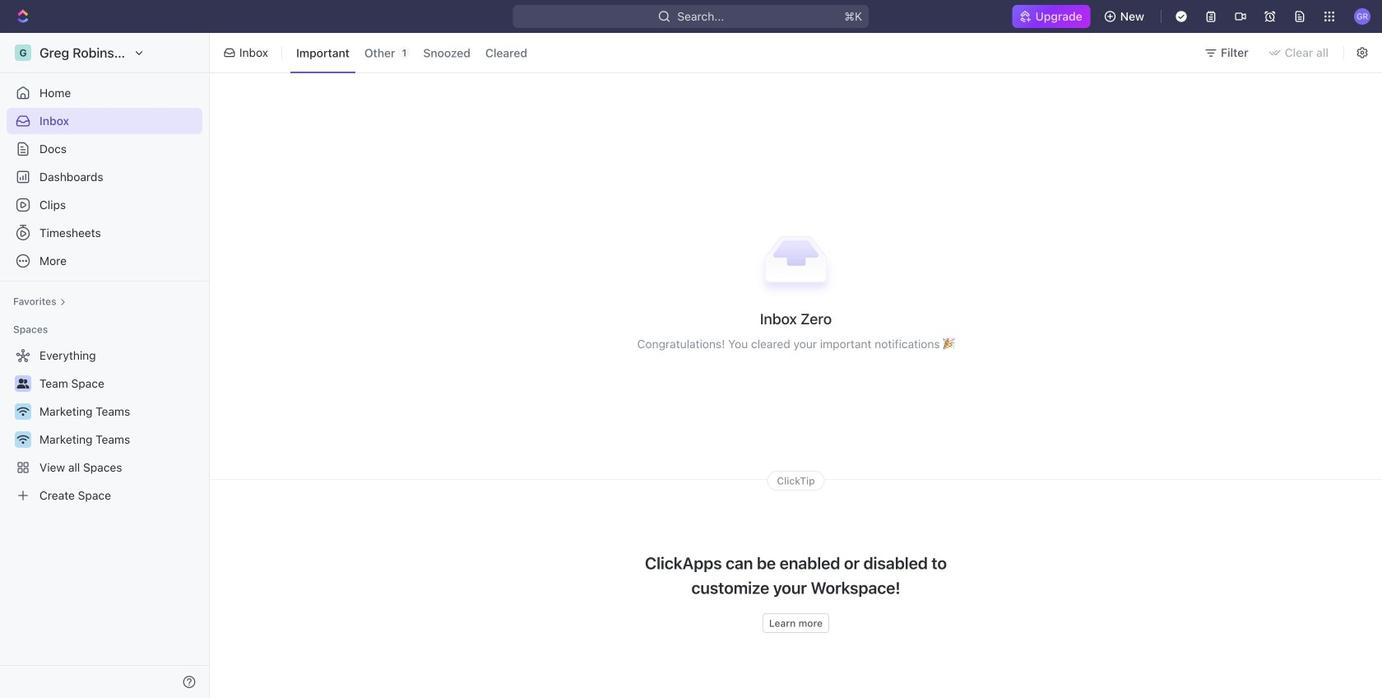 Task type: vqa. For each thing, say whether or not it's contained in the screenshot.
1st wifi image from the top
yes



Task type: locate. For each thing, give the bounding box(es) containing it.
tab list
[[287, 30, 537, 76]]

greg robinson's workspace, , element
[[15, 44, 31, 61]]

tree
[[7, 342, 202, 509]]



Task type: describe. For each thing, give the bounding box(es) containing it.
wifi image
[[17, 435, 29, 444]]

sidebar navigation
[[0, 33, 213, 698]]

user group image
[[17, 379, 29, 389]]

tree inside sidebar navigation
[[7, 342, 202, 509]]

wifi image
[[17, 407, 29, 416]]



